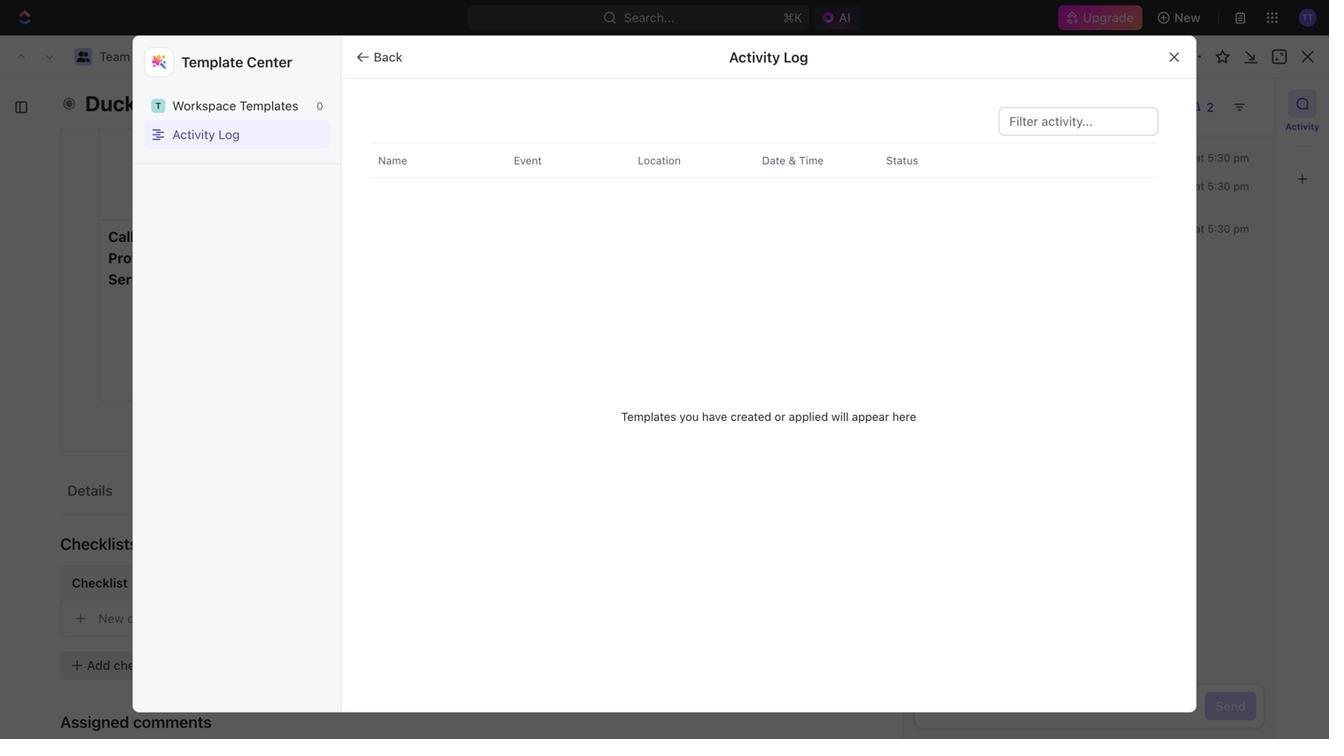 Task type: locate. For each thing, give the bounding box(es) containing it.
template center
[[181, 54, 292, 71]]

2 team from the left
[[99, 49, 130, 64]]

1 horizontal spatial a
[[330, 90, 337, 107]]

0 horizontal spatial cage
[[271, 111, 302, 128]]

projects for projects
[[140, 49, 187, 64]]

item
[[182, 612, 207, 626]]

trap
[[458, 90, 484, 107], [241, 111, 267, 128]]

some
[[437, 111, 472, 128]]

the right if
[[253, 228, 274, 245]]

team
[[33, 49, 64, 64], [99, 49, 130, 64]]

1 vertical spatial can
[[330, 314, 354, 330]]

0 vertical spatial pm
[[1234, 152, 1250, 164]]

0 vertical spatial add task button
[[1191, 107, 1266, 136]]

activity log down ⌘k
[[730, 49, 809, 66]]

1 horizontal spatial trap
[[458, 90, 484, 107]]

3 yesterday at 5:30 pm from the top
[[1143, 223, 1250, 235]]

1 horizontal spatial space
[[134, 49, 169, 64]]

log down ⌘k
[[784, 49, 809, 66]]

1 horizontal spatial new
[[1175, 10, 1201, 25]]

cage up duck
[[374, 111, 406, 128]]

1 vertical spatial 5:30
[[1208, 180, 1231, 193]]

trap up some
[[458, 90, 484, 107]]

0 vertical spatial 5:30
[[1208, 152, 1231, 164]]

0 horizontal spatial add task
[[92, 371, 145, 386]]

1 a from the left
[[151, 90, 159, 107]]

project up the by
[[224, 49, 266, 64]]

calendar link
[[184, 160, 240, 185]]

in progress
[[66, 252, 137, 264]]

1 vertical spatial log
[[219, 127, 240, 142]]

space up using
[[134, 49, 169, 64]]

2 projects from the left
[[187, 49, 234, 64]]

1 vertical spatial checklist
[[114, 659, 166, 673]]

1 horizontal spatial add task
[[1202, 114, 1255, 129]]

date & time
[[762, 154, 824, 167]]

trapped.
[[241, 196, 296, 213]]

activity log button
[[144, 120, 330, 149]]

a inside by setting up a trap cage with food inside, ducks can walk in, then get trapped.
[[330, 90, 337, 107]]

event
[[514, 154, 542, 167]]

team space link up duck
[[11, 46, 107, 67]]

time
[[800, 154, 824, 167]]

2 up setting
[[269, 49, 277, 64]]

trap inside by setting up a trap cage with food inside, ducks can walk in, then get trapped.
[[241, 111, 267, 128]]

row
[[495, 143, 1159, 178]]

2
[[269, 49, 277, 64], [296, 49, 303, 64], [128, 106, 143, 135], [122, 340, 130, 354]]

2 at from the top
[[1195, 180, 1205, 193]]

a inside using a trap cage
[[151, 90, 159, 107]]

trap
[[163, 90, 194, 107]]

0 horizontal spatial a
[[151, 90, 159, 107]]

pm
[[1234, 152, 1250, 164], [1234, 180, 1250, 193], [1234, 223, 1250, 235]]

task up the customize
[[1228, 114, 1255, 129]]

add inside button
[[87, 659, 110, 673]]

0 vertical spatial checklist
[[127, 612, 178, 626]]

1 food from the left
[[241, 133, 271, 149]]

/ up duck capture mehtods
[[195, 49, 198, 64]]

1 vertical spatial at
[[1195, 180, 1205, 193]]

activity log
[[730, 49, 809, 66], [173, 127, 240, 142]]

/ left center
[[241, 49, 245, 64]]

3 at from the top
[[1195, 223, 1205, 235]]

trap inside bird-friendly trap cage and some duck food are required.
[[458, 90, 484, 107]]

food for and
[[410, 133, 439, 149]]

0 vertical spatial yesterday
[[1143, 152, 1192, 164]]

checklist for add
[[114, 659, 166, 673]]

1 vertical spatial are
[[302, 250, 322, 267]]

yesterday at 5:30 pm up the customize
[[1143, 152, 1250, 164]]

new button
[[1150, 4, 1212, 32]]

1 vertical spatial add task button
[[84, 368, 152, 389]]

table link
[[269, 160, 304, 185]]

can right the professionals
[[330, 314, 354, 330]]

1 horizontal spatial team
[[99, 49, 130, 64]]

a right 0
[[330, 90, 337, 107]]

food down and
[[410, 133, 439, 149]]

new inside button
[[1175, 10, 1201, 25]]

activity log down workspace
[[173, 127, 240, 142]]

capture
[[141, 91, 221, 116]]

2 horizontal spatial /
[[241, 49, 245, 64]]

food up "ducks"
[[241, 133, 271, 149]]

0 vertical spatial trap
[[458, 90, 484, 107]]

2 team space from the left
[[99, 49, 169, 64]]

2 yesterday at 5:30 pm from the top
[[1143, 180, 1250, 193]]

workspace
[[173, 98, 236, 113]]

1 space from the left
[[67, 49, 103, 64]]

walk
[[310, 154, 339, 171]]

1 horizontal spatial /
[[195, 49, 198, 64]]

2 a from the left
[[330, 90, 337, 107]]

1 projects from the left
[[140, 49, 187, 64]]

projects link
[[118, 46, 191, 67], [187, 49, 234, 64]]

grid containing name
[[370, 143, 1168, 691]]

terry turtle's workspace, , element
[[151, 99, 165, 113]]

1 pm from the top
[[1234, 152, 1250, 164]]

add task button
[[1191, 107, 1266, 136], [84, 368, 152, 389]]

0 vertical spatial yesterday at 5:30 pm
[[1143, 152, 1250, 164]]

calling
[[108, 228, 156, 245]]

yesterday
[[1143, 152, 1192, 164], [1143, 180, 1192, 193], [1143, 223, 1192, 235]]

project 2 left t
[[43, 106, 148, 135]]

assigned
[[60, 713, 129, 732]]

1 vertical spatial new
[[98, 612, 124, 626]]

0 horizontal spatial can
[[283, 154, 307, 171]]

2 food from the left
[[410, 133, 439, 149]]

projects link up trap at the top of page
[[118, 46, 191, 67]]

2 vertical spatial yesterday at 5:30 pm
[[1143, 223, 1250, 235]]

back
[[374, 50, 403, 64]]

team space
[[33, 49, 103, 64], [99, 49, 169, 64]]

space up duck
[[67, 49, 103, 64]]

2 down 1
[[122, 340, 130, 354]]

task 1 link
[[88, 303, 350, 329]]

0 horizontal spatial space
[[67, 49, 103, 64]]

1 vertical spatial add
[[92, 371, 115, 386]]

food inside by setting up a trap cage with food inside, ducks can walk in, then get trapped.
[[241, 133, 271, 149]]

1 vertical spatial yesterday
[[1143, 180, 1192, 193]]

professional
[[108, 250, 194, 267]]

yesterday up hide
[[1143, 152, 1192, 164]]

the right of
[[311, 356, 332, 373]]

0 vertical spatial the
[[253, 228, 274, 245]]

0 horizontal spatial trap
[[241, 111, 267, 128]]

1 vertical spatial pm
[[1234, 180, 1250, 193]]

can down inside,
[[283, 154, 307, 171]]

project 2 link
[[202, 46, 281, 67], [252, 49, 303, 64]]

1 horizontal spatial food
[[410, 133, 439, 149]]

task down task 2
[[118, 371, 145, 386]]

grid
[[370, 143, 1168, 691]]

0 horizontal spatial are
[[302, 250, 322, 267]]

5:30
[[1208, 152, 1231, 164], [1208, 180, 1231, 193], [1208, 223, 1231, 235]]

0 horizontal spatial /
[[111, 49, 114, 64]]

1 horizontal spatial are
[[443, 133, 463, 149]]

log down workspace templates
[[219, 127, 240, 142]]

3 5:30 from the top
[[1208, 223, 1231, 235]]

1 horizontal spatial activity
[[730, 49, 780, 66]]

0 vertical spatial at
[[1195, 152, 1205, 164]]

trap down the by
[[241, 111, 267, 128]]

1 horizontal spatial the
[[311, 356, 332, 373]]

bird-
[[374, 90, 406, 107]]

1 vertical spatial activity log
[[173, 127, 240, 142]]

0 vertical spatial add task
[[1202, 114, 1255, 129]]

comments
[[133, 713, 212, 732]]

add checklist button
[[60, 652, 177, 680]]

row containing event
[[495, 143, 1159, 178]]

2 vertical spatial yesterday
[[1143, 223, 1192, 235]]

1 team from the left
[[33, 49, 64, 64]]

a left trap at the top of page
[[151, 90, 159, 107]]

2 horizontal spatial activity
[[1286, 122, 1320, 132]]

0 vertical spatial are
[[443, 133, 463, 149]]

project inside project 2 link
[[224, 49, 266, 64]]

0 vertical spatial new
[[1175, 10, 1201, 25]]

team space right user group image
[[33, 49, 103, 64]]

add task up the customize
[[1202, 114, 1255, 129]]

1 vertical spatial the
[[311, 356, 332, 373]]

3 yesterday from the top
[[1143, 223, 1192, 235]]

cage
[[108, 111, 144, 128]]

2 vertical spatial at
[[1195, 223, 1205, 235]]

/ right user group icon
[[111, 49, 114, 64]]

0 horizontal spatial project 2
[[43, 106, 148, 135]]

1 cage from the left
[[271, 111, 302, 128]]

0 horizontal spatial activity
[[173, 127, 215, 142]]

0 vertical spatial activity log
[[730, 49, 809, 66]]

projects up duck capture mehtods
[[187, 49, 234, 64]]

add task button up the customize
[[1191, 107, 1266, 136]]

add task button down task 2
[[84, 368, 152, 389]]

new up the automations
[[1175, 10, 1201, 25]]

project 2
[[224, 49, 277, 64], [43, 106, 148, 135]]

project 2 up the by
[[224, 49, 277, 64]]

at
[[1195, 152, 1205, 164], [1195, 180, 1205, 193], [1195, 223, 1205, 235]]

add for add task button to the right
[[1202, 114, 1225, 129]]

checklists button
[[60, 523, 834, 566]]

can inside by setting up a trap cage with food inside, ducks can walk in, then get trapped.
[[283, 154, 307, 171]]

activity
[[730, 49, 780, 66], [1286, 122, 1320, 132], [173, 127, 215, 142]]

are down some
[[443, 133, 463, 149]]

yesterday at 5:30 pm down customize button
[[1143, 223, 1250, 235]]

space
[[67, 49, 103, 64], [134, 49, 169, 64]]

0 horizontal spatial log
[[219, 127, 240, 142]]

2 pm from the top
[[1234, 180, 1250, 193]]

1 vertical spatial trap
[[241, 111, 267, 128]]

add task down task 2
[[92, 371, 145, 386]]

project up setting
[[252, 49, 292, 64]]

log
[[784, 49, 809, 66], [219, 127, 240, 142]]

checklist left item on the left bottom of page
[[127, 612, 178, 626]]

2 left the 'terry turtle's workspace, ,' element
[[128, 106, 143, 135]]

2 inside task 2 link
[[122, 340, 130, 354]]

projects up trap at the top of page
[[140, 49, 187, 64]]

at down the customize
[[1195, 180, 1205, 193]]

yesterday down hide
[[1143, 180, 1192, 193]]

yesterday at 5:30 pm down the customize
[[1143, 180, 1250, 193]]

project down user group icon
[[43, 106, 122, 135]]

send button
[[1206, 693, 1257, 721]]

0 vertical spatial add
[[1202, 114, 1225, 129]]

Filter activity... text field
[[1010, 108, 1148, 135]]

at up the customize
[[1195, 152, 1205, 164]]

0 horizontal spatial activity log
[[173, 127, 240, 142]]

2 vertical spatial add
[[87, 659, 110, 673]]

1 horizontal spatial project 2
[[224, 49, 277, 64]]

team right user group image
[[33, 49, 64, 64]]

projects
[[140, 49, 187, 64], [187, 49, 234, 64]]

checklist down new checklist item
[[114, 659, 166, 673]]

0 horizontal spatial food
[[241, 133, 271, 149]]

0 horizontal spatial team
[[33, 49, 64, 64]]

checklist inside add checklist button
[[114, 659, 166, 673]]

projects / project 2
[[187, 49, 303, 64]]

2 cage from the left
[[374, 111, 406, 128]]

checklist for new
[[127, 612, 178, 626]]

food
[[241, 133, 271, 149], [410, 133, 439, 149]]

new down checklist
[[98, 612, 124, 626]]

task 2
[[92, 340, 130, 354]]

can inside if the above methods are unsuccessful, calling professionals can ensure safe capture of the duck.
[[330, 314, 354, 330]]

/
[[111, 49, 114, 64], [195, 49, 198, 64], [241, 49, 245, 64]]

checklists
[[60, 535, 138, 554]]

1 team space from the left
[[33, 49, 103, 64]]

2 yesterday from the top
[[1143, 180, 1192, 193]]

using
[[108, 90, 148, 107]]

1 vertical spatial add task
[[92, 371, 145, 386]]

Search tasks... text field
[[1109, 202, 1286, 228]]

of
[[294, 356, 307, 373]]

0 vertical spatial can
[[283, 154, 307, 171]]

mehtods
[[226, 91, 313, 116]]

ducks
[[241, 154, 280, 171]]

1 vertical spatial yesterday at 5:30 pm
[[1143, 180, 1250, 193]]

⌘k
[[784, 10, 803, 25]]

team right user group icon
[[99, 49, 130, 64]]

customize button
[[1156, 160, 1246, 185]]

2 vertical spatial 5:30
[[1208, 223, 1231, 235]]

add
[[1202, 114, 1225, 129], [92, 371, 115, 386], [87, 659, 110, 673]]

gantt
[[337, 165, 370, 179]]

add up the customize
[[1202, 114, 1225, 129]]

1 vertical spatial project 2
[[43, 106, 148, 135]]

board
[[120, 165, 155, 179]]

search
[[1049, 165, 1090, 179]]

1 5:30 from the top
[[1208, 152, 1231, 164]]

are down above
[[302, 250, 322, 267]]

2 vertical spatial pm
[[1234, 223, 1250, 235]]

1 yesterday from the top
[[1143, 152, 1192, 164]]

food inside bird-friendly trap cage and some duck food are required.
[[410, 133, 439, 149]]

team space up using
[[99, 49, 169, 64]]

add down task 2
[[92, 371, 115, 386]]

team space link up using
[[99, 49, 169, 64]]

cage down setting
[[271, 111, 302, 128]]

search...
[[624, 10, 675, 25]]

yesterday down customize button
[[1143, 223, 1192, 235]]

at down customize button
[[1195, 223, 1205, 235]]

0 horizontal spatial new
[[98, 612, 124, 626]]

1 horizontal spatial cage
[[374, 111, 406, 128]]

activity inside button
[[173, 127, 215, 142]]

0 vertical spatial log
[[784, 49, 809, 66]]

1 horizontal spatial can
[[330, 314, 354, 330]]

add task for add task button to the right
[[1202, 114, 1255, 129]]

task
[[1228, 114, 1255, 129], [92, 309, 119, 323], [92, 340, 119, 354], [118, 371, 145, 386]]

add up assigned
[[87, 659, 110, 673]]



Task type: vqa. For each thing, say whether or not it's contained in the screenshot.
THE SHOW CLOSED
no



Task type: describe. For each thing, give the bounding box(es) containing it.
board link
[[116, 160, 155, 185]]

template
[[181, 54, 243, 71]]

methods
[[241, 250, 298, 267]]

cage inside by setting up a trap cage with food inside, ducks can walk in, then get trapped.
[[271, 111, 302, 128]]

services
[[108, 271, 168, 288]]

new for new
[[1175, 10, 1201, 25]]

task left 1
[[92, 309, 119, 323]]

ensure
[[241, 335, 285, 352]]

user group image
[[77, 51, 90, 62]]

assigned comments
[[60, 713, 212, 732]]

progress
[[80, 252, 137, 264]]

hide
[[1120, 165, 1147, 179]]

task 2 link
[[88, 334, 350, 360]]

project 2 link up setting
[[252, 49, 303, 64]]

checklist
[[72, 576, 128, 591]]

back button
[[349, 43, 413, 71]]

calendar
[[187, 165, 240, 179]]

new checklist item
[[98, 612, 207, 626]]

1 at from the top
[[1195, 152, 1205, 164]]

1 / from the left
[[111, 49, 114, 64]]

duck
[[374, 133, 406, 149]]

3 / from the left
[[241, 49, 245, 64]]

projects link up duck capture mehtods
[[187, 49, 234, 64]]

with
[[306, 111, 333, 128]]

assigned comments button
[[60, 702, 834, 740]]

task 1
[[92, 309, 128, 323]]

name
[[378, 154, 407, 167]]

in,
[[241, 175, 256, 192]]

2 right center
[[296, 49, 303, 64]]

log inside button
[[219, 127, 240, 142]]

and
[[410, 111, 434, 128]]

workspace templates
[[173, 98, 299, 113]]

task sidebar content section
[[903, 79, 1276, 740]]

new for new checklist item
[[98, 612, 124, 626]]

center
[[247, 54, 292, 71]]

safe
[[289, 335, 316, 352]]

upgrade link
[[1059, 5, 1143, 30]]

are inside bird-friendly trap cage and some duck food are required.
[[443, 133, 463, 149]]

0
[[317, 100, 323, 112]]

get
[[293, 175, 314, 192]]

task sidebar navigation tab list
[[1284, 90, 1323, 193]]

send
[[1216, 699, 1246, 714]]

hide button
[[1098, 160, 1152, 185]]

setting
[[261, 90, 306, 107]]

by
[[241, 90, 258, 107]]

t
[[155, 101, 161, 111]]

2 5:30 from the top
[[1208, 180, 1231, 193]]

2 space from the left
[[134, 49, 169, 64]]

bird-friendly trap cage and some duck food are required.
[[374, 90, 488, 171]]

using a trap cage
[[108, 90, 197, 128]]

customize
[[1179, 165, 1241, 179]]

task down task 1
[[92, 340, 119, 354]]

projects for projects / project 2
[[187, 49, 234, 64]]

1 yesterday at 5:30 pm from the top
[[1143, 152, 1250, 164]]

table
[[273, 165, 304, 179]]

add for left add task button
[[92, 371, 115, 386]]

capture
[[241, 356, 291, 373]]

1 horizontal spatial activity log
[[730, 49, 809, 66]]

activity inside task sidebar navigation tab list
[[1286, 122, 1320, 132]]

above
[[278, 228, 317, 245]]

duck capture mehtods
[[85, 91, 313, 116]]

date
[[762, 154, 786, 167]]

up
[[310, 90, 326, 107]]

0 horizontal spatial the
[[253, 228, 274, 245]]

event column header
[[495, 144, 622, 177]]

&
[[789, 154, 797, 167]]

food for trap
[[241, 133, 271, 149]]

status
[[887, 154, 919, 167]]

date & time column header
[[743, 144, 871, 177]]

automations
[[1178, 49, 1252, 64]]

add checklist
[[87, 659, 166, 673]]

1 horizontal spatial log
[[784, 49, 809, 66]]

0 horizontal spatial add task button
[[84, 368, 152, 389]]

gantt link
[[334, 160, 370, 185]]

calling
[[241, 292, 283, 309]]

friendly
[[406, 90, 454, 107]]

1
[[122, 309, 128, 323]]

templates
[[240, 98, 299, 113]]

project 2 link up the by
[[202, 46, 281, 67]]

calling professional services
[[108, 228, 197, 288]]

status column header
[[867, 144, 995, 177]]

location
[[638, 154, 681, 167]]

location column header
[[619, 144, 747, 177]]

activity log inside button
[[173, 127, 240, 142]]

inside,
[[274, 133, 316, 149]]

2 / from the left
[[195, 49, 198, 64]]

in
[[66, 252, 77, 264]]

3 pm from the top
[[1234, 223, 1250, 235]]

by setting up a trap cage with food inside, ducks can walk in, then get trapped.
[[241, 90, 343, 213]]

duck
[[85, 91, 136, 116]]

are inside if the above methods are unsuccessful, calling professionals can ensure safe capture of the duck.
[[302, 250, 322, 267]]

0 vertical spatial project 2
[[224, 49, 277, 64]]

automations button
[[1169, 43, 1261, 70]]

2 inside project 2 link
[[269, 49, 277, 64]]

cage inside bird-friendly trap cage and some duck food are required.
[[374, 111, 406, 128]]

unsuccessful,
[[241, 271, 330, 288]]

name column header
[[370, 144, 498, 177]]

then
[[260, 175, 289, 192]]

required.
[[374, 154, 432, 171]]

add task for left add task button
[[92, 371, 145, 386]]

user group image
[[17, 52, 28, 61]]

details button
[[60, 475, 120, 507]]

if the above methods are unsuccessful, calling professionals can ensure safe capture of the duck.
[[241, 228, 357, 394]]

search button
[[1026, 160, 1095, 185]]

1 horizontal spatial add task button
[[1191, 107, 1266, 136]]

duck.
[[241, 377, 277, 394]]

upgrade
[[1084, 10, 1134, 25]]



